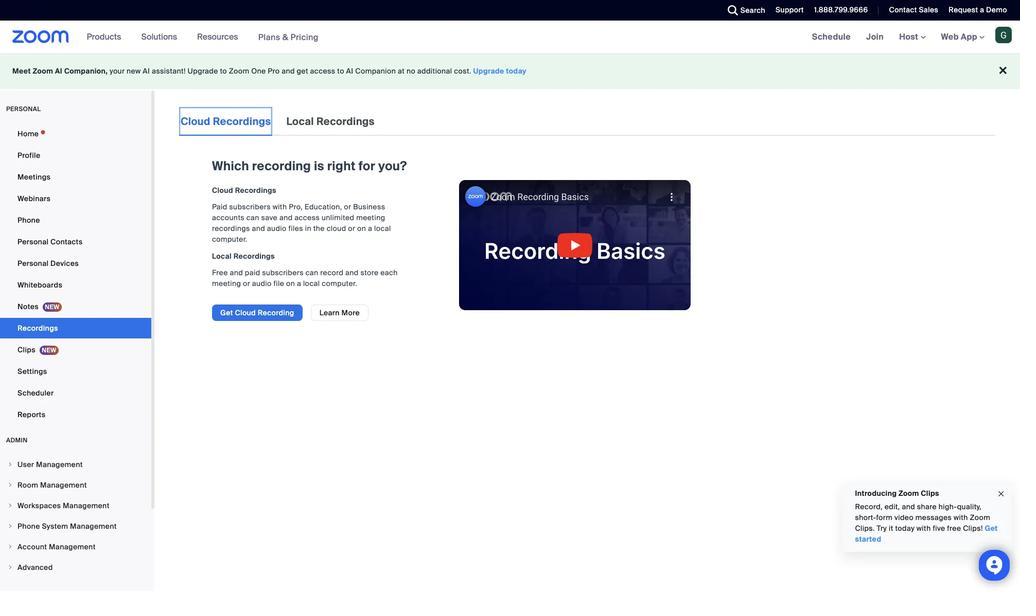 Task type: describe. For each thing, give the bounding box(es) containing it.
paid
[[245, 268, 260, 278]]

home link
[[0, 124, 151, 144]]

solutions
[[141, 31, 177, 42]]

cloud inside "button"
[[235, 308, 256, 318]]

user
[[18, 460, 34, 470]]

record, edit, and share high-quality, short-form video messages with zoom clips. try it today with five free clips!
[[855, 503, 991, 533]]

main content element
[[179, 107, 996, 332]]

user management menu item
[[0, 455, 151, 475]]

it
[[889, 524, 894, 533]]

3 ai from the left
[[346, 66, 354, 76]]

upgrade today link
[[474, 66, 527, 76]]

phone for phone
[[18, 216, 40, 225]]

contacts
[[50, 237, 83, 247]]

and left store
[[346, 268, 359, 278]]

meeting inside free and paid subscribers can record and store each meeting or audio file on a local computer.
[[212, 279, 241, 288]]

zoom logo image
[[12, 30, 69, 43]]

today inside meet zoom ai companion, 'footer'
[[506, 66, 527, 76]]

started
[[855, 535, 882, 544]]

right image for account
[[7, 544, 13, 550]]

local inside paid subscribers with pro, education, or business accounts can save and access unlimited meeting recordings and audio files in the cloud or on a local computer.
[[374, 224, 391, 233]]

store
[[361, 268, 379, 278]]

2 upgrade from the left
[[474, 66, 505, 76]]

learn more
[[320, 308, 360, 318]]

profile picture image
[[996, 27, 1012, 43]]

recording
[[252, 158, 311, 174]]

host button
[[900, 31, 926, 42]]

is
[[314, 158, 324, 174]]

account management menu item
[[0, 538, 151, 557]]

contact
[[890, 5, 918, 14]]

2 to from the left
[[337, 66, 344, 76]]

1 horizontal spatial clips
[[921, 489, 940, 498]]

cost.
[[454, 66, 472, 76]]

management inside menu item
[[70, 522, 117, 531]]

1 horizontal spatial cloud
[[212, 186, 233, 195]]

1 vertical spatial local
[[212, 252, 232, 261]]

recordings inside personal menu "menu"
[[18, 324, 58, 333]]

1.888.799.9666
[[815, 5, 868, 14]]

search button
[[720, 0, 768, 21]]

and left paid
[[230, 268, 243, 278]]

phone system management menu item
[[0, 517, 151, 537]]

recordings up right
[[317, 115, 375, 128]]

host
[[900, 31, 921, 42]]

which
[[212, 158, 249, 174]]

account management
[[18, 543, 96, 552]]

cloud recordings tab
[[179, 107, 273, 136]]

cloud inside tab
[[181, 115, 210, 128]]

sales
[[919, 5, 939, 14]]

local inside tab
[[287, 115, 314, 128]]

reports link
[[0, 405, 151, 425]]

join
[[867, 31, 884, 42]]

solutions button
[[141, 21, 182, 54]]

get for get started
[[985, 524, 998, 533]]

recordings up paid
[[234, 252, 275, 261]]

recording
[[258, 308, 294, 318]]

recordings up save
[[235, 186, 276, 195]]

settings link
[[0, 361, 151, 382]]

products
[[87, 31, 121, 42]]

paid
[[212, 202, 227, 212]]

video
[[895, 513, 914, 523]]

personal contacts link
[[0, 232, 151, 252]]

pro
[[268, 66, 280, 76]]

reports
[[18, 410, 46, 420]]

1 to from the left
[[220, 66, 227, 76]]

product information navigation
[[79, 21, 326, 54]]

join link
[[859, 21, 892, 54]]

schedule
[[812, 31, 851, 42]]

plans
[[258, 32, 280, 42]]

phone link
[[0, 210, 151, 231]]

clips.
[[855, 524, 875, 533]]

web
[[942, 31, 959, 42]]

companion,
[[64, 66, 108, 76]]

devices
[[50, 259, 79, 268]]

phone system management
[[18, 522, 117, 531]]

subscribers inside paid subscribers with pro, education, or business accounts can save and access unlimited meeting recordings and audio files in the cloud or on a local computer.
[[229, 202, 271, 212]]

learn
[[320, 308, 340, 318]]

recordings link
[[0, 318, 151, 339]]

paid subscribers with pro, education, or business accounts can save and access unlimited meeting recordings and audio files in the cloud or on a local computer.
[[212, 202, 391, 244]]

1 upgrade from the left
[[188, 66, 218, 76]]

zoom inside record, edit, and share high-quality, short-form video messages with zoom clips. try it today with five free clips!
[[970, 513, 991, 523]]

products button
[[87, 21, 126, 54]]

no
[[407, 66, 416, 76]]

personal devices link
[[0, 253, 151, 274]]

free and paid subscribers can record and store each meeting or audio file on a local computer.
[[212, 268, 398, 288]]

clips inside 'link'
[[18, 346, 36, 355]]

search
[[741, 6, 766, 15]]

learn more button
[[311, 305, 369, 321]]

share
[[917, 503, 937, 512]]

phone for phone system management
[[18, 522, 40, 531]]

and inside record, edit, and share high-quality, short-form video messages with zoom clips. try it today with five free clips!
[[902, 503, 915, 512]]

resources button
[[197, 21, 243, 54]]

education,
[[305, 202, 342, 212]]

companion
[[355, 66, 396, 76]]

in
[[305, 224, 312, 233]]

clips!
[[963, 524, 983, 533]]

zoom left one
[[229, 66, 249, 76]]

right image for room
[[7, 483, 13, 489]]

record,
[[855, 503, 883, 512]]

new
[[127, 66, 141, 76]]

personal for personal devices
[[18, 259, 49, 268]]

workspaces management menu item
[[0, 496, 151, 516]]

1 ai from the left
[[55, 66, 62, 76]]

get started link
[[855, 524, 998, 544]]

short-
[[855, 513, 877, 523]]

save
[[261, 213, 278, 222]]

personal for personal contacts
[[18, 237, 49, 247]]

advanced
[[18, 563, 53, 573]]

contact sales
[[890, 5, 939, 14]]

can inside paid subscribers with pro, education, or business accounts can save and access unlimited meeting recordings and audio files in the cloud or on a local computer.
[[247, 213, 259, 222]]

personal contacts
[[18, 237, 83, 247]]

high-
[[939, 503, 957, 512]]

scheduler link
[[0, 383, 151, 404]]

support
[[776, 5, 804, 14]]

1 horizontal spatial with
[[917, 524, 931, 533]]

audio inside free and paid subscribers can record and store each meeting or audio file on a local computer.
[[252, 279, 272, 288]]

record
[[320, 268, 344, 278]]



Task type: locate. For each thing, give the bounding box(es) containing it.
1 vertical spatial audio
[[252, 279, 272, 288]]

1 vertical spatial subscribers
[[262, 268, 304, 278]]

a
[[981, 5, 985, 14], [368, 224, 372, 233], [297, 279, 301, 288]]

0 vertical spatial cloud
[[181, 115, 210, 128]]

2 personal from the top
[[18, 259, 49, 268]]

1 horizontal spatial ai
[[143, 66, 150, 76]]

room management
[[18, 481, 87, 490]]

five
[[933, 524, 945, 533]]

get right clips!
[[985, 524, 998, 533]]

close image
[[997, 488, 1006, 500]]

1 horizontal spatial local
[[287, 115, 314, 128]]

profile link
[[0, 145, 151, 166]]

webinars link
[[0, 188, 151, 209]]

to left companion on the top left of the page
[[337, 66, 344, 76]]

demo
[[987, 5, 1008, 14]]

workspaces management
[[18, 502, 110, 511]]

local recordings tab
[[285, 107, 376, 136]]

a inside free and paid subscribers can record and store each meeting or audio file on a local computer.
[[297, 279, 301, 288]]

meetings navigation
[[805, 21, 1021, 54]]

recordings down notes
[[18, 324, 58, 333]]

the
[[313, 224, 325, 233]]

0 horizontal spatial local recordings
[[212, 252, 275, 261]]

0 vertical spatial right image
[[7, 462, 13, 468]]

2 right image from the top
[[7, 544, 13, 550]]

0 vertical spatial audio
[[267, 224, 287, 233]]

more
[[342, 308, 360, 318]]

1 horizontal spatial get
[[985, 524, 998, 533]]

and left get
[[282, 66, 295, 76]]

2 vertical spatial or
[[243, 279, 250, 288]]

0 horizontal spatial upgrade
[[188, 66, 218, 76]]

2 horizontal spatial cloud
[[235, 308, 256, 318]]

scheduler
[[18, 389, 54, 398]]

1 vertical spatial can
[[306, 268, 319, 278]]

1 vertical spatial right image
[[7, 503, 13, 509]]

1 vertical spatial with
[[954, 513, 968, 523]]

management down the 'workspaces management' menu item
[[70, 522, 117, 531]]

management up workspaces management
[[40, 481, 87, 490]]

whiteboards
[[18, 281, 62, 290]]

1 personal from the top
[[18, 237, 49, 247]]

personal up personal devices
[[18, 237, 49, 247]]

1 vertical spatial cloud
[[212, 186, 233, 195]]

0 horizontal spatial meeting
[[212, 279, 241, 288]]

to
[[220, 66, 227, 76], [337, 66, 344, 76]]

local down the business
[[374, 224, 391, 233]]

recordings
[[212, 224, 250, 233]]

local recordings inside tab
[[287, 115, 375, 128]]

right image inside the 'workspaces management' menu item
[[7, 503, 13, 509]]

0 horizontal spatial to
[[220, 66, 227, 76]]

1 vertical spatial phone
[[18, 522, 40, 531]]

1 horizontal spatial today
[[895, 524, 915, 533]]

you?
[[379, 158, 407, 174]]

get
[[297, 66, 308, 76]]

1 right image from the top
[[7, 462, 13, 468]]

1 horizontal spatial local
[[374, 224, 391, 233]]

0 horizontal spatial local
[[212, 252, 232, 261]]

get inside "get started"
[[985, 524, 998, 533]]

2 vertical spatial right image
[[7, 565, 13, 571]]

1 vertical spatial right image
[[7, 544, 13, 550]]

2 horizontal spatial a
[[981, 5, 985, 14]]

0 vertical spatial or
[[344, 202, 351, 212]]

1 horizontal spatial to
[[337, 66, 344, 76]]

web app button
[[942, 31, 985, 42]]

form
[[876, 513, 893, 523]]

clips link
[[0, 340, 151, 360]]

on
[[357, 224, 366, 233], [286, 279, 295, 288]]

1 vertical spatial get
[[985, 524, 998, 533]]

1 vertical spatial access
[[295, 213, 320, 222]]

2 horizontal spatial with
[[954, 513, 968, 523]]

management for workspaces management
[[63, 502, 110, 511]]

0 horizontal spatial local
[[303, 279, 320, 288]]

recordings up which
[[213, 115, 271, 128]]

audio down paid
[[252, 279, 272, 288]]

0 horizontal spatial get
[[220, 308, 233, 318]]

admin
[[6, 437, 28, 445]]

1 vertical spatial cloud recordings
[[212, 186, 276, 195]]

cloud
[[327, 224, 346, 233]]

0 vertical spatial local
[[287, 115, 314, 128]]

schedule link
[[805, 21, 859, 54]]

local right 'file'
[[303, 279, 320, 288]]

upgrade down product information navigation
[[188, 66, 218, 76]]

1 horizontal spatial a
[[368, 224, 372, 233]]

on inside paid subscribers with pro, education, or business accounts can save and access unlimited meeting recordings and audio files in the cloud or on a local computer.
[[357, 224, 366, 233]]

free
[[947, 524, 961, 533]]

upgrade right cost.
[[474, 66, 505, 76]]

3 right image from the top
[[7, 524, 13, 530]]

phone inside phone system management menu item
[[18, 522, 40, 531]]

&
[[283, 32, 289, 42]]

zoom up edit,
[[899, 489, 919, 498]]

0 horizontal spatial ai
[[55, 66, 62, 76]]

a inside paid subscribers with pro, education, or business accounts can save and access unlimited meeting recordings and audio files in the cloud or on a local computer.
[[368, 224, 372, 233]]

file
[[274, 279, 284, 288]]

0 vertical spatial access
[[310, 66, 336, 76]]

user management
[[18, 460, 83, 470]]

1 phone from the top
[[18, 216, 40, 225]]

0 horizontal spatial on
[[286, 279, 295, 288]]

with up free
[[954, 513, 968, 523]]

phone inside phone link
[[18, 216, 40, 225]]

0 vertical spatial personal
[[18, 237, 49, 247]]

profile
[[18, 151, 40, 160]]

phone up account at the bottom left of page
[[18, 522, 40, 531]]

computer. down recordings
[[212, 235, 247, 244]]

or up unlimited
[[344, 202, 351, 212]]

1.888.799.9666 button
[[807, 0, 871, 21], [815, 5, 868, 14]]

right image inside room management menu item
[[7, 483, 13, 489]]

resources
[[197, 31, 238, 42]]

management for user management
[[36, 460, 83, 470]]

management
[[36, 460, 83, 470], [40, 481, 87, 490], [63, 502, 110, 511], [70, 522, 117, 531], [49, 543, 96, 552]]

meet zoom ai companion, footer
[[0, 54, 1021, 89]]

2 vertical spatial with
[[917, 524, 931, 533]]

can left save
[[247, 213, 259, 222]]

a down the business
[[368, 224, 372, 233]]

personal menu menu
[[0, 124, 151, 426]]

1 horizontal spatial upgrade
[[474, 66, 505, 76]]

access up in
[[295, 213, 320, 222]]

advanced menu item
[[0, 558, 151, 578]]

right image left room at the left
[[7, 483, 13, 489]]

try
[[877, 524, 887, 533]]

with up save
[[273, 202, 287, 212]]

1 vertical spatial clips
[[921, 489, 940, 498]]

on right 'file'
[[286, 279, 295, 288]]

0 vertical spatial today
[[506, 66, 527, 76]]

0 horizontal spatial with
[[273, 202, 287, 212]]

0 horizontal spatial today
[[506, 66, 527, 76]]

3 right image from the top
[[7, 565, 13, 571]]

management up advanced menu item
[[49, 543, 96, 552]]

clips up share on the bottom right of the page
[[921, 489, 940, 498]]

or right cloud
[[348, 224, 355, 233]]

1 horizontal spatial on
[[357, 224, 366, 233]]

today inside record, edit, and share high-quality, short-form video messages with zoom clips. try it today with five free clips!
[[895, 524, 915, 533]]

2 ai from the left
[[143, 66, 150, 76]]

0 vertical spatial phone
[[18, 216, 40, 225]]

computer. inside paid subscribers with pro, education, or business accounts can save and access unlimited meeting recordings and audio files in the cloud or on a local computer.
[[212, 235, 247, 244]]

local recordings up paid
[[212, 252, 275, 261]]

meetings link
[[0, 167, 151, 187]]

cloud recordings up which
[[181, 115, 271, 128]]

local recordings
[[287, 115, 375, 128], [212, 252, 275, 261]]

meeting inside paid subscribers with pro, education, or business accounts can save and access unlimited meeting recordings and audio files in the cloud or on a local computer.
[[356, 213, 385, 222]]

2 vertical spatial cloud
[[235, 308, 256, 318]]

meeting
[[356, 213, 385, 222], [212, 279, 241, 288]]

0 vertical spatial local recordings
[[287, 115, 375, 128]]

at
[[398, 66, 405, 76]]

local recordings up right
[[287, 115, 375, 128]]

phone down "webinars"
[[18, 216, 40, 225]]

2 phone from the top
[[18, 522, 40, 531]]

management up phone system management menu item
[[63, 502, 110, 511]]

to down resources dropdown button
[[220, 66, 227, 76]]

zoom right meet
[[33, 66, 53, 76]]

0 vertical spatial a
[[981, 5, 985, 14]]

1 vertical spatial personal
[[18, 259, 49, 268]]

0 vertical spatial clips
[[18, 346, 36, 355]]

messages
[[916, 513, 952, 523]]

room management menu item
[[0, 476, 151, 495]]

personal up whiteboards
[[18, 259, 49, 268]]

0 vertical spatial local
[[374, 224, 391, 233]]

management up room management
[[36, 460, 83, 470]]

each
[[381, 268, 398, 278]]

management for account management
[[49, 543, 96, 552]]

and inside meet zoom ai companion, 'footer'
[[282, 66, 295, 76]]

0 horizontal spatial clips
[[18, 346, 36, 355]]

edit,
[[885, 503, 900, 512]]

1 vertical spatial computer.
[[322, 279, 357, 288]]

cloud recordings
[[181, 115, 271, 128], [212, 186, 276, 195]]

room
[[18, 481, 38, 490]]

which recording is right for you?
[[212, 158, 407, 174]]

or down paid
[[243, 279, 250, 288]]

right image left 'user'
[[7, 462, 13, 468]]

and down pro,
[[280, 213, 293, 222]]

management for room management
[[40, 481, 87, 490]]

1 horizontal spatial computer.
[[322, 279, 357, 288]]

right image
[[7, 462, 13, 468], [7, 503, 13, 509], [7, 524, 13, 530]]

right image left the advanced
[[7, 565, 13, 571]]

subscribers
[[229, 202, 271, 212], [262, 268, 304, 278]]

2 vertical spatial right image
[[7, 524, 13, 530]]

ai
[[55, 66, 62, 76], [143, 66, 150, 76], [346, 66, 354, 76]]

right image for phone system management
[[7, 524, 13, 530]]

request a demo
[[949, 5, 1008, 14]]

1 vertical spatial on
[[286, 279, 295, 288]]

0 vertical spatial with
[[273, 202, 287, 212]]

0 horizontal spatial a
[[297, 279, 301, 288]]

personal
[[18, 237, 49, 247], [18, 259, 49, 268]]

workspaces
[[18, 502, 61, 511]]

cloud recordings down which
[[212, 186, 276, 195]]

with
[[273, 202, 287, 212], [954, 513, 968, 523], [917, 524, 931, 533]]

cloud recordings inside tab
[[181, 115, 271, 128]]

local
[[287, 115, 314, 128], [212, 252, 232, 261]]

right image for user management
[[7, 462, 13, 468]]

right image inside user management "menu item"
[[7, 462, 13, 468]]

right image left the system
[[7, 524, 13, 530]]

computer.
[[212, 235, 247, 244], [322, 279, 357, 288]]

or inside free and paid subscribers can record and store each meeting or audio file on a local computer.
[[243, 279, 250, 288]]

0 vertical spatial can
[[247, 213, 259, 222]]

meeting down 'free' on the left top of page
[[212, 279, 241, 288]]

0 vertical spatial subscribers
[[229, 202, 271, 212]]

right image inside phone system management menu item
[[7, 524, 13, 530]]

free
[[212, 268, 228, 278]]

1 vertical spatial local
[[303, 279, 320, 288]]

a left demo
[[981, 5, 985, 14]]

personal
[[6, 105, 41, 113]]

get down 'free' on the left top of page
[[220, 308, 233, 318]]

0 vertical spatial on
[[357, 224, 366, 233]]

audio down save
[[267, 224, 287, 233]]

1 vertical spatial meeting
[[212, 279, 241, 288]]

for
[[359, 158, 376, 174]]

ai left companion on the top left of the page
[[346, 66, 354, 76]]

1 horizontal spatial meeting
[[356, 213, 385, 222]]

right image left account at the bottom left of page
[[7, 544, 13, 550]]

ai right new
[[143, 66, 150, 76]]

on down the business
[[357, 224, 366, 233]]

can left record
[[306, 268, 319, 278]]

subscribers up 'file'
[[262, 268, 304, 278]]

0 horizontal spatial can
[[247, 213, 259, 222]]

local inside free and paid subscribers can record and store each meeting or audio file on a local computer.
[[303, 279, 320, 288]]

access inside paid subscribers with pro, education, or business accounts can save and access unlimited meeting recordings and audio files in the cloud or on a local computer.
[[295, 213, 320, 222]]

or
[[344, 202, 351, 212], [348, 224, 355, 233], [243, 279, 250, 288]]

0 vertical spatial get
[[220, 308, 233, 318]]

get inside get cloud recording "button"
[[220, 308, 233, 318]]

pro,
[[289, 202, 303, 212]]

right image left the workspaces
[[7, 503, 13, 509]]

local up which recording is right for you?
[[287, 115, 314, 128]]

can inside free and paid subscribers can record and store each meeting or audio file on a local computer.
[[306, 268, 319, 278]]

meeting down the business
[[356, 213, 385, 222]]

1 vertical spatial a
[[368, 224, 372, 233]]

and down save
[[252, 224, 265, 233]]

settings
[[18, 367, 47, 376]]

on inside free and paid subscribers can record and store each meeting or audio file on a local computer.
[[286, 279, 295, 288]]

get for get cloud recording
[[220, 308, 233, 318]]

banner
[[0, 21, 1021, 54]]

notes
[[18, 302, 39, 312]]

2 horizontal spatial ai
[[346, 66, 354, 76]]

introducing zoom clips
[[855, 489, 940, 498]]

with down messages
[[917, 524, 931, 533]]

2 vertical spatial a
[[297, 279, 301, 288]]

0 vertical spatial computer.
[[212, 235, 247, 244]]

with inside paid subscribers with pro, education, or business accounts can save and access unlimited meeting recordings and audio files in the cloud or on a local computer.
[[273, 202, 287, 212]]

right
[[327, 158, 356, 174]]

phone
[[18, 216, 40, 225], [18, 522, 40, 531]]

admin menu menu
[[0, 455, 151, 579]]

1 vertical spatial local recordings
[[212, 252, 275, 261]]

clips up settings
[[18, 346, 36, 355]]

introducing
[[855, 489, 897, 498]]

access inside meet zoom ai companion, 'footer'
[[310, 66, 336, 76]]

0 vertical spatial cloud recordings
[[181, 115, 271, 128]]

1 vertical spatial or
[[348, 224, 355, 233]]

banner containing products
[[0, 21, 1021, 54]]

computer. down record
[[322, 279, 357, 288]]

0 vertical spatial right image
[[7, 483, 13, 489]]

management inside "menu item"
[[36, 460, 83, 470]]

audio inside paid subscribers with pro, education, or business accounts can save and access unlimited meeting recordings and audio files in the cloud or on a local computer.
[[267, 224, 287, 233]]

2 right image from the top
[[7, 503, 13, 509]]

local up 'free' on the left top of page
[[212, 252, 232, 261]]

right image inside account management menu item
[[7, 544, 13, 550]]

right image for workspaces management
[[7, 503, 13, 509]]

local
[[374, 224, 391, 233], [303, 279, 320, 288]]

1 right image from the top
[[7, 483, 13, 489]]

get cloud recording button
[[212, 305, 303, 321]]

web app
[[942, 31, 978, 42]]

a right 'file'
[[297, 279, 301, 288]]

webinars
[[18, 194, 51, 203]]

1 horizontal spatial can
[[306, 268, 319, 278]]

subscribers up save
[[229, 202, 271, 212]]

computer. inside free and paid subscribers can record and store each meeting or audio file on a local computer.
[[322, 279, 357, 288]]

tabs of recording tab list
[[179, 107, 376, 136]]

ai left companion,
[[55, 66, 62, 76]]

meet zoom ai companion, your new ai assistant! upgrade to zoom one pro and get access to ai companion at no additional cost. upgrade today
[[12, 66, 527, 76]]

and up video
[[902, 503, 915, 512]]

0 vertical spatial meeting
[[356, 213, 385, 222]]

right image
[[7, 483, 13, 489], [7, 544, 13, 550], [7, 565, 13, 571]]

audio
[[267, 224, 287, 233], [252, 279, 272, 288]]

0 horizontal spatial cloud
[[181, 115, 210, 128]]

1 vertical spatial today
[[895, 524, 915, 533]]

0 horizontal spatial computer.
[[212, 235, 247, 244]]

subscribers inside free and paid subscribers can record and store each meeting or audio file on a local computer.
[[262, 268, 304, 278]]

app
[[961, 31, 978, 42]]

account
[[18, 543, 47, 552]]

access right get
[[310, 66, 336, 76]]

zoom up clips!
[[970, 513, 991, 523]]

1 horizontal spatial local recordings
[[287, 115, 375, 128]]

right image inside advanced menu item
[[7, 565, 13, 571]]

zoom
[[33, 66, 53, 76], [229, 66, 249, 76], [899, 489, 919, 498], [970, 513, 991, 523]]



Task type: vqa. For each thing, say whether or not it's contained in the screenshot.
2nd MENU ITEM from the bottom of the Admin Menu menu
no



